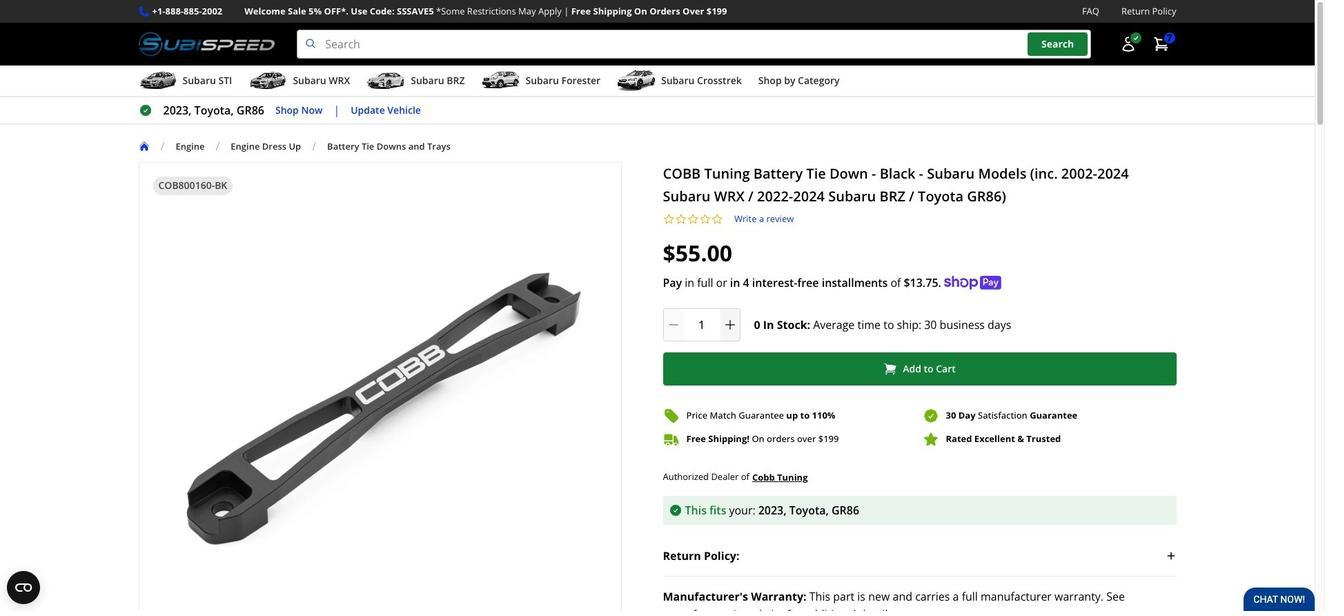 Task type: locate. For each thing, give the bounding box(es) containing it.
empty star image
[[663, 213, 675, 226], [675, 213, 687, 226]]

1 empty star image from the left
[[687, 213, 699, 226]]

shop pay image
[[944, 276, 1002, 290]]

a subaru sti thumbnail image image
[[138, 71, 177, 91]]

a subaru crosstrek thumbnail image image
[[617, 71, 656, 91]]

a subaru wrx thumbnail image image
[[249, 71, 287, 91]]

decrement image
[[667, 318, 680, 332]]

empty star image
[[687, 213, 699, 226], [699, 213, 712, 226], [712, 213, 724, 226]]

3 empty star image from the left
[[712, 213, 724, 226]]

1 empty star image from the left
[[663, 213, 675, 226]]

None number field
[[663, 308, 741, 342]]



Task type: vqa. For each thing, say whether or not it's contained in the screenshot.
ADD TO CART button
no



Task type: describe. For each thing, give the bounding box(es) containing it.
home image
[[138, 141, 149, 152]]

2 empty star image from the left
[[675, 213, 687, 226]]

a subaru forester thumbnail image image
[[482, 71, 520, 91]]

2 empty star image from the left
[[699, 213, 712, 226]]

increment image
[[723, 318, 737, 332]]

subispeed logo image
[[138, 30, 275, 59]]

search input field
[[297, 30, 1091, 59]]

a subaru brz thumbnail image image
[[367, 71, 405, 91]]

button image
[[1120, 36, 1137, 53]]

open widget image
[[7, 572, 40, 605]]



